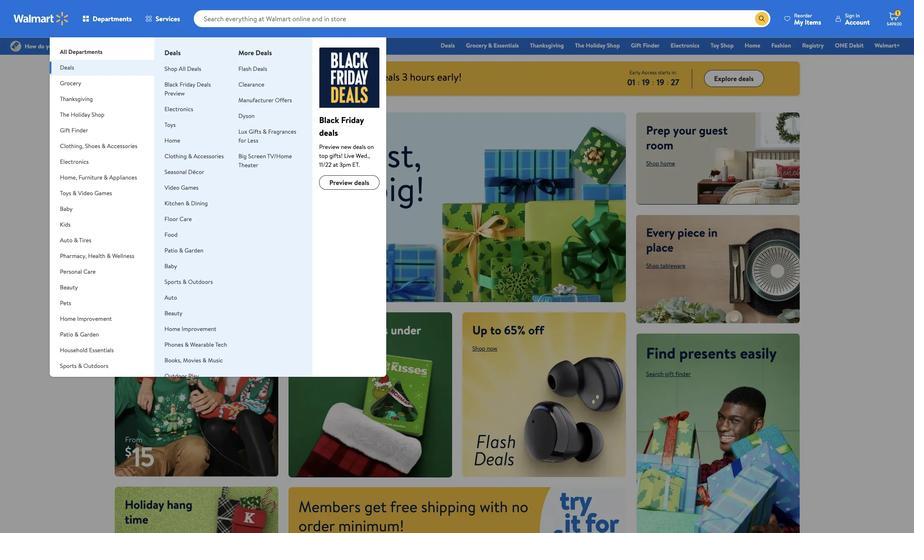 Task type: vqa. For each thing, say whether or not it's contained in the screenshot.
1 $499.00
yes



Task type: describe. For each thing, give the bounding box(es) containing it.
1 horizontal spatial games
[[181, 184, 199, 192]]

minimum!
[[339, 516, 404, 534]]

get
[[365, 497, 387, 518]]

1 horizontal spatial video
[[165, 184, 180, 192]]

now for act fast, save big!
[[328, 221, 341, 232]]

27
[[671, 76, 680, 88]]

& inside the lux gifts & fragrances for less
[[263, 128, 267, 136]]

home
[[661, 159, 675, 168]]

ugly
[[176, 241, 204, 262]]

personal
[[60, 268, 82, 276]]

baby for the baby dropdown button
[[60, 205, 73, 213]]

shop down place
[[646, 262, 659, 270]]

thanksgiving for thanksgiving dropdown button
[[60, 95, 93, 103]]

now for stocking stuffers under $5
[[313, 359, 324, 368]]

dyson
[[239, 112, 255, 120]]

screen
[[248, 152, 266, 161]]

off
[[529, 322, 544, 339]]

departments inside popup button
[[93, 14, 132, 23]]

seasonal decor & party supplies
[[60, 378, 143, 386]]

shop now link for act fast, save big!
[[299, 216, 351, 237]]

beauty for beauty link
[[165, 309, 183, 318]]

patio & garden button
[[50, 327, 154, 343]]

floor care link
[[165, 215, 192, 224]]

my
[[794, 17, 804, 27]]

food link
[[165, 231, 178, 239]]

the holiday shop for the holiday shop link
[[575, 41, 620, 50]]

toys for toys link
[[165, 121, 176, 129]]

gift for gift finder dropdown button
[[60, 126, 70, 135]]

gift finder for gift finder dropdown button
[[60, 126, 88, 135]]

fragrances
[[268, 128, 296, 136]]

the holiday shop link
[[571, 41, 624, 50]]

prep
[[646, 122, 671, 139]]

deals up wed.,
[[353, 143, 366, 151]]

1 vertical spatial all
[[179, 65, 186, 73]]

black for deals
[[165, 80, 178, 89]]

deals link
[[437, 41, 459, 50]]

year's
[[148, 122, 178, 139]]

accessories inside dropdown button
[[107, 142, 137, 150]]

shop left home on the top of page
[[646, 159, 659, 168]]

shop right toy
[[721, 41, 734, 50]]

walmart+ link
[[871, 41, 904, 50]]

thanksgiving for "thanksgiving" link
[[530, 41, 564, 50]]

find
[[646, 343, 676, 364]]

seasonal décor
[[165, 168, 204, 176]]

deals right flash
[[253, 65, 267, 73]]

shop now for up to 65% off
[[473, 345, 498, 353]]

Walmart Site-Wide search field
[[194, 10, 771, 27]]

1 $499.00
[[887, 9, 902, 27]]

shop down save on the top left of the page
[[309, 221, 326, 232]]

1
[[897, 9, 899, 17]]

more deals
[[239, 48, 272, 57]]

every piece in place
[[646, 224, 718, 256]]

stuffers
[[347, 322, 388, 339]]

stocking stuffers under $5
[[299, 322, 421, 354]]

grocery for grocery & essentials
[[466, 41, 487, 50]]

members get free shipping with no order minimum!
[[299, 497, 529, 534]]

auto for auto link
[[165, 294, 177, 302]]

holiday for the holiday shop link
[[586, 41, 606, 50]]

on
[[367, 143, 374, 151]]

patio for the patio & garden link
[[165, 247, 178, 255]]

sports & outdoors for sports & outdoors "link"
[[165, 278, 213, 287]]

registry link
[[799, 41, 828, 50]]

home, furniture & appliances button
[[50, 170, 154, 186]]

shop home
[[646, 159, 675, 168]]

& inside pharmacy, health & wellness dropdown button
[[107, 252, 111, 261]]

manufacturer
[[239, 96, 274, 105]]

outdoors for sports & outdoors dropdown button
[[83, 362, 108, 371]]

'fits
[[196, 260, 222, 281]]

care for personal care
[[83, 268, 96, 276]]

& inside grocery & essentials link
[[488, 41, 492, 50]]

gifts!
[[330, 152, 343, 160]]

guest
[[699, 122, 728, 139]]

clearance link
[[239, 80, 264, 89]]

shoes
[[85, 142, 100, 150]]

& inside sports & outdoors dropdown button
[[78, 362, 82, 371]]

books, movies & music
[[165, 357, 223, 365]]

manufacturer offers
[[239, 96, 292, 105]]

tech
[[215, 341, 227, 349]]

home improvement for home improvement link
[[165, 325, 216, 334]]

shop now for stocking stuffers under $5
[[299, 359, 324, 368]]

personal care button
[[50, 264, 154, 280]]

deals up top
[[319, 127, 338, 139]]

one debit
[[835, 41, 864, 50]]

0 vertical spatial home link
[[741, 41, 765, 50]]

big!
[[370, 165, 425, 213]]

search icon image
[[759, 15, 766, 22]]

patio & garden for the patio & garden link
[[165, 247, 204, 255]]

wearable
[[190, 341, 214, 349]]

appliances
[[109, 173, 137, 182]]

less
[[248, 136, 258, 145]]

at
[[333, 161, 338, 169]]

black for deals
[[319, 114, 339, 126]]

garden for the patio & garden link
[[185, 247, 204, 255]]

movies
[[183, 357, 201, 365]]

1 horizontal spatial electronics link
[[667, 41, 704, 50]]

offers
[[275, 96, 292, 105]]

food
[[165, 231, 178, 239]]

deals left join
[[187, 65, 201, 73]]

hours
[[410, 70, 435, 84]]

shop down this
[[125, 145, 138, 153]]

flash deals link
[[239, 65, 267, 73]]

deals up early!
[[441, 41, 455, 50]]

find presents easily
[[646, 343, 777, 364]]

preview for deals
[[165, 89, 185, 98]]

shop down the $5
[[299, 359, 312, 368]]

floor care
[[165, 215, 192, 224]]

2 : from the left
[[653, 78, 654, 87]]

flash
[[239, 65, 252, 73]]

home inside dropdown button
[[60, 315, 76, 324]]

& inside home, furniture & appliances dropdown button
[[104, 173, 108, 182]]

starts
[[658, 69, 671, 76]]

deals inside button
[[739, 74, 754, 83]]

up to 65% off
[[473, 322, 544, 339]]

now for up to 65% off
[[487, 345, 498, 353]]

place
[[646, 239, 674, 256]]

garden for patio & garden 'dropdown button'
[[80, 331, 99, 339]]

deals button
[[50, 60, 154, 76]]

& inside seasonal decor & party supplies dropdown button
[[101, 378, 105, 386]]

room
[[646, 137, 674, 153]]

dyson link
[[239, 112, 255, 120]]

books,
[[165, 357, 182, 365]]

piece
[[678, 224, 706, 241]]

tableware
[[661, 262, 686, 270]]

all departments
[[60, 48, 103, 56]]

shop down up
[[473, 345, 485, 353]]

holiday for the holiday shop dropdown button at the top left
[[71, 111, 90, 119]]

holiday inside holiday hang time
[[125, 497, 164, 514]]

home improvement for home improvement dropdown button
[[60, 315, 112, 324]]

electronics button
[[50, 154, 154, 170]]

gift finder for 'gift finder' link
[[631, 41, 660, 50]]

0 horizontal spatial for
[[209, 122, 224, 139]]

deals inside 'black friday deals preview'
[[197, 80, 211, 89]]

& inside the auto & tires dropdown button
[[74, 236, 78, 245]]

home down search icon
[[745, 41, 761, 50]]

preview for deals
[[319, 143, 340, 151]]

0 horizontal spatial walmart+
[[224, 70, 267, 84]]

1 vertical spatial electronics link
[[165, 105, 193, 114]]

& inside clothing, shoes & accessories dropdown button
[[102, 142, 106, 150]]

fast,
[[358, 131, 422, 179]]

& inside patio & garden 'dropdown button'
[[75, 331, 79, 339]]

fashion
[[772, 41, 791, 50]]

deals left 3
[[377, 70, 400, 84]]

in:
[[672, 69, 677, 76]]

theater
[[239, 161, 258, 170]]

1 vertical spatial departments
[[68, 48, 103, 56]]

top
[[319, 152, 328, 160]]

shipping
[[421, 497, 476, 518]]

household essentials
[[60, 346, 114, 355]]

walmart plus logo image
[[149, 71, 196, 86]]

dining
[[191, 199, 208, 208]]

this
[[125, 122, 145, 139]]

for inside the lux gifts & fragrances for less
[[239, 136, 246, 145]]

access
[[642, 69, 657, 76]]

shop now link for stocking stuffers under $5
[[299, 359, 324, 368]]

shop home link
[[646, 159, 675, 168]]

new for black
[[302, 70, 320, 84]]

more
[[239, 48, 254, 57]]

sports for sports & outdoors "link"
[[165, 278, 181, 287]]

early!
[[437, 70, 462, 84]]



Task type: locate. For each thing, give the bounding box(es) containing it.
0 horizontal spatial sports
[[60, 362, 77, 371]]

0 horizontal spatial care
[[83, 268, 96, 276]]

0 horizontal spatial sports & outdoors
[[60, 362, 108, 371]]

outdoors down ugly at the top
[[188, 278, 213, 287]]

electronics inside electronics link
[[671, 41, 700, 50]]

1 horizontal spatial home link
[[741, 41, 765, 50]]

patio & garden inside patio & garden 'dropdown button'
[[60, 331, 99, 339]]

0 vertical spatial outdoors
[[188, 278, 213, 287]]

0 horizontal spatial thanksgiving
[[60, 95, 93, 103]]

shop now link for up to 65% off
[[473, 345, 498, 353]]

improvement down pets dropdown button
[[77, 315, 112, 324]]

0 horizontal spatial :
[[638, 78, 640, 87]]

0 horizontal spatial holiday
[[71, 111, 90, 119]]

1 horizontal spatial beauty
[[165, 309, 183, 318]]

0 horizontal spatial video
[[78, 189, 93, 198]]

1 vertical spatial improvement
[[182, 325, 216, 334]]

thanksgiving inside thanksgiving dropdown button
[[60, 95, 93, 103]]

essentials inside dropdown button
[[89, 346, 114, 355]]

auto & tires button
[[50, 233, 154, 249]]

beauty for the beauty dropdown button
[[60, 284, 78, 292]]

finder
[[643, 41, 660, 50], [72, 126, 88, 135]]

improvement up wearable
[[182, 325, 216, 334]]

0 horizontal spatial finder
[[72, 126, 88, 135]]

0 vertical spatial finder
[[643, 41, 660, 50]]

essentials down patio & garden 'dropdown button'
[[89, 346, 114, 355]]

0 vertical spatial patio
[[165, 247, 178, 255]]

shop now down this
[[125, 145, 150, 153]]

preview deals
[[329, 178, 369, 187]]

gifts
[[249, 128, 261, 136]]

now down save on the top left of the page
[[328, 221, 341, 232]]

improvement for home improvement link
[[182, 325, 216, 334]]

patio for patio & garden 'dropdown button'
[[60, 331, 73, 339]]

supplies
[[122, 378, 143, 386]]

0 vertical spatial all
[[60, 48, 67, 56]]

0 vertical spatial the
[[575, 41, 585, 50]]

deals image
[[319, 48, 380, 108]]

décor
[[188, 168, 204, 176]]

0 horizontal spatial outdoors
[[83, 362, 108, 371]]

home improvement button
[[50, 312, 154, 327]]

seasonal left the decor on the left
[[60, 378, 82, 386]]

electronics for electronics dropdown button
[[60, 158, 89, 166]]

care right floor at left top
[[180, 215, 192, 224]]

patio inside 'dropdown button'
[[60, 331, 73, 339]]

1 horizontal spatial 19
[[657, 76, 665, 88]]

0 vertical spatial electronics link
[[667, 41, 704, 50]]

1 horizontal spatial outdoors
[[188, 278, 213, 287]]

home down beauty link
[[165, 325, 180, 334]]

toys for toys & video games
[[60, 189, 71, 198]]

seasonal down clothing
[[165, 168, 187, 176]]

0 horizontal spatial essentials
[[89, 346, 114, 355]]

1 horizontal spatial accessories
[[194, 152, 224, 161]]

baby inside dropdown button
[[60, 205, 73, 213]]

sports & outdoors
[[165, 278, 213, 287], [60, 362, 108, 371]]

in
[[856, 12, 860, 19]]

0 horizontal spatial garden
[[80, 331, 99, 339]]

0 horizontal spatial games
[[94, 189, 112, 198]]

for
[[209, 122, 224, 139], [239, 136, 246, 145]]

lux gifts & fragrances for less link
[[239, 128, 296, 145]]

0 vertical spatial essentials
[[494, 41, 519, 50]]

home, furniture & appliances
[[60, 173, 137, 182]]

beauty down personal
[[60, 284, 78, 292]]

account
[[845, 17, 870, 27]]

auto inside the auto & tires dropdown button
[[60, 236, 73, 245]]

friday inside black friday deals preview new deals on top gifts! live wed., 11/22 at 3pm et.
[[341, 114, 364, 126]]

1 horizontal spatial patio
[[165, 247, 178, 255]]

now for this year's meal for less
[[139, 145, 150, 153]]

video down "furniture"
[[78, 189, 93, 198]]

seasonal decor & party supplies button
[[50, 375, 154, 390]]

toy
[[711, 41, 720, 50]]

0 horizontal spatial gift
[[60, 126, 70, 135]]

0 horizontal spatial improvement
[[77, 315, 112, 324]]

toys link
[[165, 121, 176, 129]]

auto link
[[165, 294, 177, 302]]

live
[[344, 152, 355, 160]]

electronics
[[671, 41, 700, 50], [165, 105, 193, 114], [60, 158, 89, 166]]

beauty down auto link
[[165, 309, 183, 318]]

0 horizontal spatial baby
[[60, 205, 73, 213]]

0 horizontal spatial the holiday shop
[[60, 111, 104, 119]]

home improvement down pets dropdown button
[[60, 315, 112, 324]]

new up live
[[341, 143, 352, 151]]

finder for gift finder dropdown button
[[72, 126, 88, 135]]

toys left the meal
[[165, 121, 176, 129]]

outdoors inside sports & outdoors dropdown button
[[83, 362, 108, 371]]

electronics link up toys link
[[165, 105, 193, 114]]

preview up top
[[319, 143, 340, 151]]

your
[[673, 122, 696, 139]]

shop now link down the $5
[[299, 359, 324, 368]]

2 19 from the left
[[657, 76, 665, 88]]

household
[[60, 346, 88, 355]]

shop left 'gift finder' link
[[607, 41, 620, 50]]

auto for auto & tires
[[60, 236, 73, 245]]

toys down home,
[[60, 189, 71, 198]]

sports down household
[[60, 362, 77, 371]]

new
[[302, 70, 320, 84], [341, 143, 352, 151]]

games inside dropdown button
[[94, 189, 112, 198]]

search gift finder
[[646, 370, 691, 379]]

baby down the patio & garden link
[[165, 262, 177, 271]]

1 vertical spatial essentials
[[89, 346, 114, 355]]

now down to
[[487, 345, 498, 353]]

1 horizontal spatial auto
[[165, 294, 177, 302]]

electronics up the "in:"
[[671, 41, 700, 50]]

shop now link down save on the top left of the page
[[299, 216, 351, 237]]

big
[[239, 152, 247, 161]]

essentials down search search box
[[494, 41, 519, 50]]

patio down the food
[[165, 247, 178, 255]]

early access starts in: 01 : 19 : 19 : 27
[[627, 69, 680, 88]]

1 horizontal spatial grocery
[[466, 41, 487, 50]]

gift inside dropdown button
[[60, 126, 70, 135]]

sports down baby link
[[165, 278, 181, 287]]

shop down thanksgiving dropdown button
[[92, 111, 104, 119]]

improvement
[[77, 315, 112, 324], [182, 325, 216, 334]]

0 vertical spatial improvement
[[77, 315, 112, 324]]

health
[[88, 252, 105, 261]]

19 down access
[[642, 76, 650, 88]]

0 horizontal spatial grocery
[[60, 79, 81, 88]]

1 vertical spatial accessories
[[194, 152, 224, 161]]

friday inside 'black friday deals preview'
[[180, 80, 195, 89]]

0 vertical spatial beauty
[[60, 284, 78, 292]]

shop now for this year's meal for less
[[125, 145, 150, 153]]

0 horizontal spatial electronics
[[60, 158, 89, 166]]

patio & garden up household
[[60, 331, 99, 339]]

01
[[627, 76, 636, 88]]

finder for 'gift finder' link
[[643, 41, 660, 50]]

1 horizontal spatial the
[[575, 41, 585, 50]]

sign in account
[[845, 12, 870, 27]]

patio
[[165, 247, 178, 255], [60, 331, 73, 339]]

gift up early
[[631, 41, 642, 50]]

2 horizontal spatial :
[[667, 78, 669, 87]]

1 19 from the left
[[642, 76, 650, 88]]

finder up access
[[643, 41, 660, 50]]

the for the holiday shop link
[[575, 41, 585, 50]]

$5
[[299, 337, 311, 354]]

games up kitchen & dining link
[[181, 184, 199, 192]]

: down access
[[653, 78, 654, 87]]

garden inside 'dropdown button'
[[80, 331, 99, 339]]

0 horizontal spatial toys
[[60, 189, 71, 198]]

the holiday shop inside dropdown button
[[60, 111, 104, 119]]

act fast, save big!
[[299, 131, 425, 213]]

the for the holiday shop dropdown button at the top left
[[60, 111, 69, 119]]

2 vertical spatial preview
[[329, 178, 353, 187]]

Search search field
[[194, 10, 771, 27]]

1 horizontal spatial baby
[[165, 262, 177, 271]]

seasonal inside dropdown button
[[60, 378, 82, 386]]

0 horizontal spatial accessories
[[107, 142, 137, 150]]

0 vertical spatial care
[[180, 215, 192, 224]]

shop now link for this year's meal for less
[[125, 145, 150, 153]]

sign
[[845, 12, 855, 19]]

: left '27'
[[667, 78, 669, 87]]

patio & garden down the food
[[165, 247, 204, 255]]

0 vertical spatial sports & outdoors
[[165, 278, 213, 287]]

books, movies & music link
[[165, 357, 223, 365]]

grocery down all departments
[[60, 79, 81, 88]]

new for deals
[[341, 143, 352, 151]]

patio up household
[[60, 331, 73, 339]]

thanksgiving
[[530, 41, 564, 50], [60, 95, 93, 103]]

deals
[[441, 41, 455, 50], [165, 48, 181, 57], [256, 48, 272, 57], [60, 63, 74, 72], [187, 65, 201, 73], [253, 65, 267, 73], [197, 80, 211, 89]]

walmart image
[[14, 12, 69, 26]]

0 vertical spatial gift finder
[[631, 41, 660, 50]]

0 vertical spatial toys
[[165, 121, 176, 129]]

0 horizontal spatial auto
[[60, 236, 73, 245]]

electronics link up the "in:"
[[667, 41, 704, 50]]

phones & wearable tech
[[165, 341, 227, 349]]

1 vertical spatial gift finder
[[60, 126, 88, 135]]

1 horizontal spatial gift
[[631, 41, 642, 50]]

care for floor care
[[180, 215, 192, 224]]

0 horizontal spatial beauty
[[60, 284, 78, 292]]

shop now link down up
[[473, 345, 498, 353]]

seasonal for seasonal decor & party supplies
[[60, 378, 82, 386]]

all up 'black friday deals preview'
[[179, 65, 186, 73]]

baby
[[60, 205, 73, 213], [165, 262, 177, 271]]

$499.00
[[887, 21, 902, 27]]

sports & outdoors down household essentials
[[60, 362, 108, 371]]

the right "thanksgiving" link
[[575, 41, 585, 50]]

accessories down this
[[107, 142, 137, 150]]

11/22
[[319, 161, 332, 169]]

0 vertical spatial preview
[[165, 89, 185, 98]]

home improvement link
[[165, 325, 216, 334]]

new inside black friday deals preview new deals on top gifts! live wed., 11/22 at 3pm et.
[[341, 143, 352, 151]]

thanksgiving link
[[526, 41, 568, 50]]

now down this
[[139, 145, 150, 153]]

home improvement
[[60, 315, 112, 324], [165, 325, 216, 334]]

outdoors for sports & outdoors "link"
[[188, 278, 213, 287]]

services
[[156, 14, 180, 23]]

less
[[227, 122, 246, 139]]

members
[[299, 497, 361, 518]]

0 horizontal spatial electronics link
[[165, 105, 193, 114]]

preview inside 'black friday deals preview'
[[165, 89, 185, 98]]

1 vertical spatial patio & garden
[[60, 331, 99, 339]]

1 vertical spatial garden
[[80, 331, 99, 339]]

care down health at the left top of the page
[[83, 268, 96, 276]]

the inside the holiday shop link
[[575, 41, 585, 50]]

grocery inside dropdown button
[[60, 79, 81, 88]]

0 vertical spatial holiday
[[586, 41, 606, 50]]

garden up 'fits
[[185, 247, 204, 255]]

1 horizontal spatial home improvement
[[165, 325, 216, 334]]

home link down toys link
[[165, 136, 180, 145]]

one
[[835, 41, 848, 50]]

no
[[512, 497, 529, 518]]

deals up shop all deals link
[[165, 48, 181, 57]]

2 horizontal spatial electronics
[[671, 41, 700, 50]]

toys & video games
[[60, 189, 112, 198]]

outdoors
[[188, 278, 213, 287], [83, 362, 108, 371]]

1 vertical spatial sports
[[60, 362, 77, 371]]

gift up 'clothing,'
[[60, 126, 70, 135]]

home down pets
[[60, 315, 76, 324]]

sports & outdoors for sports & outdoors dropdown button
[[60, 362, 108, 371]]

0 vertical spatial sports
[[165, 278, 181, 287]]

auto up beauty link
[[165, 294, 177, 302]]

0 horizontal spatial all
[[60, 48, 67, 56]]

1 vertical spatial patio
[[60, 331, 73, 339]]

toys inside toys & video games dropdown button
[[60, 189, 71, 198]]

1 horizontal spatial walmart+
[[875, 41, 900, 50]]

the holiday shop
[[575, 41, 620, 50], [60, 111, 104, 119]]

kitchen & dining
[[165, 199, 208, 208]]

sports & outdoors down baby link
[[165, 278, 213, 287]]

games down home, furniture & appliances dropdown button
[[94, 189, 112, 198]]

1 horizontal spatial electronics
[[165, 105, 193, 114]]

home link down search icon
[[741, 41, 765, 50]]

0 horizontal spatial patio & garden
[[60, 331, 99, 339]]

baby for baby link
[[165, 262, 177, 271]]

outdoors up the decor on the left
[[83, 362, 108, 371]]

deals down shop all deals link
[[197, 80, 211, 89]]

gift finder up access
[[631, 41, 660, 50]]

video games
[[165, 184, 199, 192]]

1 horizontal spatial new
[[341, 143, 352, 151]]

0 vertical spatial new
[[302, 70, 320, 84]]

improvement inside home improvement dropdown button
[[77, 315, 112, 324]]

baby up kids
[[60, 205, 73, 213]]

65%
[[504, 322, 526, 339]]

all down 'walmart' "image"
[[60, 48, 67, 56]]

auto down kids
[[60, 236, 73, 245]]

preview down walmart plus logo
[[165, 89, 185, 98]]

1 vertical spatial electronics
[[165, 105, 193, 114]]

gift finder up 'clothing,'
[[60, 126, 88, 135]]

holiday hang time
[[125, 497, 193, 528]]

shop inside dropdown button
[[92, 111, 104, 119]]

0 horizontal spatial seasonal
[[60, 378, 82, 386]]

holiday inside dropdown button
[[71, 111, 90, 119]]

patio & garden for patio & garden 'dropdown button'
[[60, 331, 99, 339]]

black inside black friday deals preview new deals on top gifts! live wed., 11/22 at 3pm et.
[[319, 114, 339, 126]]

shop
[[278, 70, 299, 84]]

sports for sports & outdoors dropdown button
[[60, 362, 77, 371]]

meal
[[181, 122, 206, 139]]

0 horizontal spatial home improvement
[[60, 315, 112, 324]]

0 vertical spatial the holiday shop
[[575, 41, 620, 50]]

3
[[402, 70, 408, 84]]

1 vertical spatial home link
[[165, 136, 180, 145]]

gift finder link
[[627, 41, 664, 50]]

friday for deals
[[341, 114, 364, 126]]

shop now
[[125, 145, 150, 153], [309, 221, 341, 232], [473, 345, 498, 353], [299, 359, 324, 368]]

outdoor play
[[165, 372, 199, 381]]

1 horizontal spatial all
[[179, 65, 186, 73]]

0 vertical spatial home improvement
[[60, 315, 112, 324]]

registry
[[803, 41, 824, 50]]

grocery for grocery
[[60, 79, 81, 88]]

care inside dropdown button
[[83, 268, 96, 276]]

19
[[642, 76, 650, 88], [657, 76, 665, 88]]

0 horizontal spatial home link
[[165, 136, 180, 145]]

0 vertical spatial grocery
[[466, 41, 487, 50]]

beauty inside dropdown button
[[60, 284, 78, 292]]

grocery down walmart site-wide search box
[[466, 41, 487, 50]]

1 vertical spatial finder
[[72, 126, 88, 135]]

1 horizontal spatial :
[[653, 78, 654, 87]]

black inside 'black friday deals preview'
[[165, 80, 178, 89]]

video up kitchen
[[165, 184, 180, 192]]

1 horizontal spatial gift finder
[[631, 41, 660, 50]]

sports inside dropdown button
[[60, 362, 77, 371]]

all departments link
[[50, 37, 154, 60]]

0 horizontal spatial patio
[[60, 331, 73, 339]]

deals right the more
[[256, 48, 272, 57]]

preview inside black friday deals preview new deals on top gifts! live wed., 11/22 at 3pm et.
[[319, 143, 340, 151]]

& inside toys & video games dropdown button
[[73, 189, 77, 198]]

deals down all departments
[[60, 63, 74, 72]]

friday for deals
[[180, 80, 195, 89]]

pharmacy, health & wellness
[[60, 252, 134, 261]]

electronics for the rightmost electronics link
[[671, 41, 700, 50]]

video inside toys & video games dropdown button
[[78, 189, 93, 198]]

seasonal for seasonal décor
[[165, 168, 187, 176]]

1 vertical spatial new
[[341, 143, 352, 151]]

0 horizontal spatial gift finder
[[60, 126, 88, 135]]

save
[[299, 165, 362, 213]]

for down lux
[[239, 136, 246, 145]]

the inside the holiday shop dropdown button
[[60, 111, 69, 119]]

1 vertical spatial care
[[83, 268, 96, 276]]

shop now for act fast, save big!
[[309, 221, 341, 232]]

sports & outdoors inside dropdown button
[[60, 362, 108, 371]]

0 vertical spatial accessories
[[107, 142, 137, 150]]

gift finder inside dropdown button
[[60, 126, 88, 135]]

deals right explore at right top
[[739, 74, 754, 83]]

shop now link down this
[[125, 145, 150, 153]]

2 vertical spatial holiday
[[125, 497, 164, 514]]

3 : from the left
[[667, 78, 669, 87]]

the up 'clothing,'
[[60, 111, 69, 119]]

home down toys link
[[165, 136, 180, 145]]

1 vertical spatial toys
[[60, 189, 71, 198]]

1 vertical spatial auto
[[165, 294, 177, 302]]

electronics inside electronics dropdown button
[[60, 158, 89, 166]]

1 vertical spatial grocery
[[60, 79, 81, 88]]

departments up deals dropdown button
[[68, 48, 103, 56]]

electronics up toys link
[[165, 105, 193, 114]]

shop now down the $5
[[299, 359, 324, 368]]

tires
[[79, 236, 91, 245]]

toys & video games button
[[50, 186, 154, 202]]

this year's meal for less
[[125, 122, 246, 139]]

0 vertical spatial electronics
[[671, 41, 700, 50]]

preview down 3pm
[[329, 178, 353, 187]]

video
[[165, 184, 180, 192], [78, 189, 93, 198]]

0 vertical spatial thanksgiving
[[530, 41, 564, 50]]

kitchen
[[165, 199, 184, 208]]

improvement for home improvement dropdown button
[[77, 315, 112, 324]]

finder up 'clothing,'
[[72, 126, 88, 135]]

explore deals button
[[704, 70, 764, 87]]

thanksgiving inside "thanksgiving" link
[[530, 41, 564, 50]]

1 vertical spatial holiday
[[71, 111, 90, 119]]

accessories up décor
[[194, 152, 224, 161]]

gift for 'gift finder' link
[[631, 41, 642, 50]]

1 horizontal spatial finder
[[643, 41, 660, 50]]

0 vertical spatial departments
[[93, 14, 132, 23]]

grocery & essentials
[[466, 41, 519, 50]]

departments
[[93, 14, 132, 23], [68, 48, 103, 56]]

holiday
[[586, 41, 606, 50], [71, 111, 90, 119], [125, 497, 164, 514]]

now down stocking on the bottom
[[313, 359, 324, 368]]

electronics down 'clothing,'
[[60, 158, 89, 166]]

sports & outdoors button
[[50, 359, 154, 375]]

thanksgiving button
[[50, 91, 154, 107]]

deals inside dropdown button
[[60, 63, 74, 72]]

shop up 'black friday deals preview'
[[165, 65, 177, 73]]

under
[[391, 322, 421, 339]]

patio & garden
[[165, 247, 204, 255], [60, 331, 99, 339]]

deals
[[377, 70, 400, 84], [739, 74, 754, 83], [319, 127, 338, 139], [353, 143, 366, 151], [354, 178, 369, 187]]

1 vertical spatial baby
[[165, 262, 177, 271]]

home improvement inside home improvement dropdown button
[[60, 315, 112, 324]]

toy shop link
[[707, 41, 738, 50]]

fashion link
[[768, 41, 795, 50]]

deals down et.
[[354, 178, 369, 187]]

new right shop
[[302, 70, 320, 84]]

1 : from the left
[[638, 78, 640, 87]]

electronics for the bottom electronics link
[[165, 105, 193, 114]]

order
[[299, 516, 335, 534]]

the holiday shop for the holiday shop dropdown button at the top left
[[60, 111, 104, 119]]

0 vertical spatial garden
[[185, 247, 204, 255]]

home improvement up phones & wearable tech link
[[165, 325, 216, 334]]

departments up 'all departments' link
[[93, 14, 132, 23]]

finder inside dropdown button
[[72, 126, 88, 135]]

3pm
[[340, 161, 351, 169]]

1 horizontal spatial garden
[[185, 247, 204, 255]]



